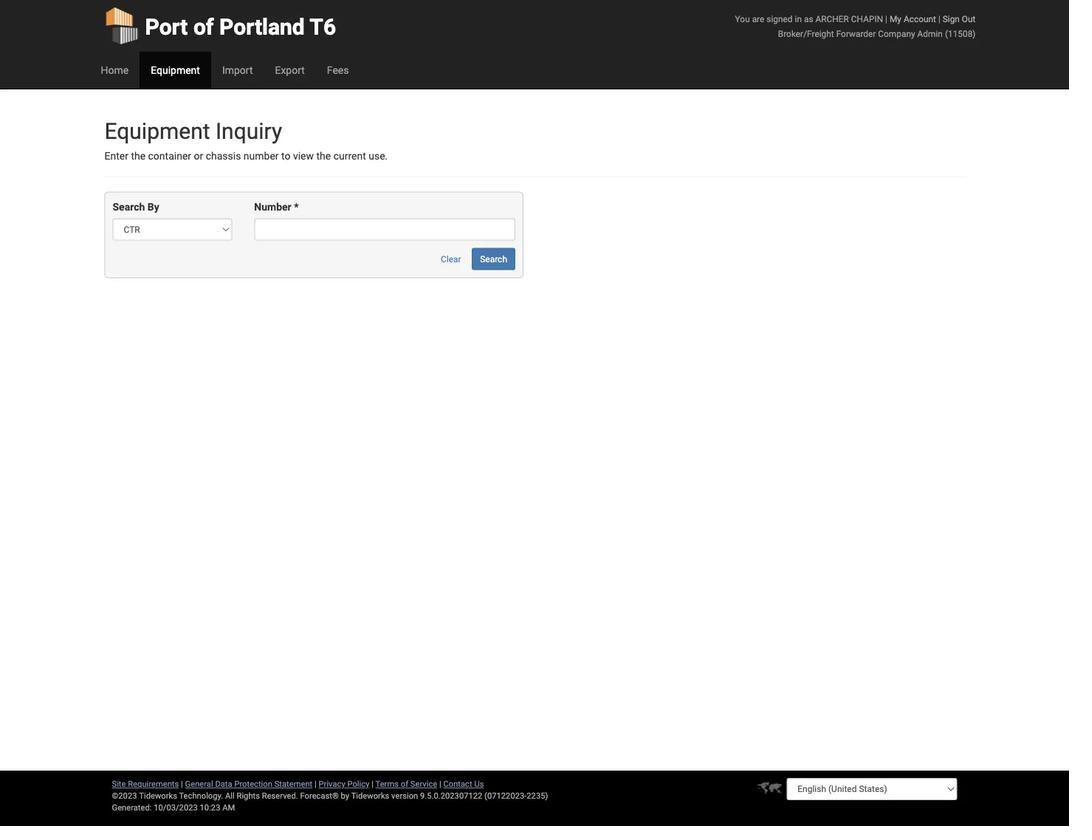 Task type: describe. For each thing, give the bounding box(es) containing it.
in
[[795, 14, 802, 24]]

t6
[[310, 14, 336, 40]]

9.5.0.202307122
[[420, 791, 483, 801]]

my account link
[[890, 14, 937, 24]]

account
[[904, 14, 937, 24]]

| left general
[[181, 779, 183, 789]]

enter
[[105, 150, 129, 162]]

data
[[215, 779, 232, 789]]

general
[[185, 779, 213, 789]]

port
[[145, 14, 188, 40]]

port of portland t6
[[145, 14, 336, 40]]

contact
[[444, 779, 473, 789]]

2235)
[[527, 791, 549, 801]]

export button
[[264, 52, 316, 89]]

by
[[148, 201, 159, 213]]

(11508)
[[946, 28, 977, 39]]

site requirements | general data protection statement | privacy policy | terms of service | contact us ©2023 tideworks technology. all rights reserved. forecast® by tideworks version 9.5.0.202307122 (07122023-2235) generated: 10/03/2023 10:23 am
[[112, 779, 549, 812]]

search for search
[[480, 254, 508, 264]]

version
[[392, 791, 418, 801]]

portland
[[220, 14, 305, 40]]

privacy
[[319, 779, 346, 789]]

number
[[254, 201, 292, 213]]

current
[[334, 150, 366, 162]]

statement
[[275, 779, 313, 789]]

signed
[[767, 14, 793, 24]]

fees button
[[316, 52, 360, 89]]

fees
[[327, 64, 349, 76]]

1 the from the left
[[131, 150, 146, 162]]

reserved.
[[262, 791, 298, 801]]

| left sign
[[939, 14, 941, 24]]

equipment for equipment
[[151, 64, 200, 76]]

site requirements link
[[112, 779, 179, 789]]

all
[[225, 791, 235, 801]]

| up 9.5.0.202307122
[[440, 779, 442, 789]]

my
[[890, 14, 902, 24]]

port of portland t6 link
[[105, 0, 336, 52]]

home button
[[90, 52, 140, 89]]

technology.
[[179, 791, 223, 801]]

equipment inquiry enter the container or chassis number to view the current use.
[[105, 118, 388, 162]]

number
[[244, 150, 279, 162]]

generated:
[[112, 803, 152, 812]]

sign out link
[[943, 14, 977, 24]]

equipment button
[[140, 52, 211, 89]]

terms of service link
[[376, 779, 438, 789]]

to
[[282, 150, 291, 162]]

0 horizontal spatial of
[[194, 14, 214, 40]]

you are signed in as archer chapin | my account | sign out broker/freight forwarder company admin (11508)
[[736, 14, 977, 39]]

by
[[341, 791, 350, 801]]

container
[[148, 150, 191, 162]]

inquiry
[[216, 118, 282, 144]]



Task type: locate. For each thing, give the bounding box(es) containing it.
| up forecast®
[[315, 779, 317, 789]]

forecast®
[[300, 791, 339, 801]]

10:23
[[200, 803, 221, 812]]

0 vertical spatial of
[[194, 14, 214, 40]]

clear
[[441, 254, 462, 264]]

the
[[131, 150, 146, 162], [317, 150, 331, 162]]

you
[[736, 14, 751, 24]]

requirements
[[128, 779, 179, 789]]

am
[[223, 803, 235, 812]]

equipment for equipment inquiry enter the container or chassis number to view the current use.
[[105, 118, 210, 144]]

2 the from the left
[[317, 150, 331, 162]]

search by
[[113, 201, 159, 213]]

chapin
[[852, 14, 884, 24]]

search right clear
[[480, 254, 508, 264]]

*
[[294, 201, 299, 213]]

forwarder
[[837, 28, 877, 39]]

0 horizontal spatial search
[[113, 201, 145, 213]]

rights
[[237, 791, 260, 801]]

terms
[[376, 779, 399, 789]]

Number * text field
[[254, 218, 516, 240]]

privacy policy link
[[319, 779, 370, 789]]

the right view
[[317, 150, 331, 162]]

©2023 tideworks
[[112, 791, 177, 801]]

export
[[275, 64, 305, 76]]

protection
[[235, 779, 273, 789]]

of
[[194, 14, 214, 40], [401, 779, 409, 789]]

1 vertical spatial search
[[480, 254, 508, 264]]

are
[[753, 14, 765, 24]]

contact us link
[[444, 779, 484, 789]]

| left my
[[886, 14, 888, 24]]

search for search by
[[113, 201, 145, 213]]

the right the enter
[[131, 150, 146, 162]]

search button
[[472, 248, 516, 270]]

of up version
[[401, 779, 409, 789]]

equipment down port
[[151, 64, 200, 76]]

1 horizontal spatial the
[[317, 150, 331, 162]]

of right port
[[194, 14, 214, 40]]

equipment inside equipment inquiry enter the container or chassis number to view the current use.
[[105, 118, 210, 144]]

1 horizontal spatial of
[[401, 779, 409, 789]]

number *
[[254, 201, 299, 213]]

general data protection statement link
[[185, 779, 313, 789]]

tideworks
[[351, 791, 390, 801]]

import button
[[211, 52, 264, 89]]

1 vertical spatial equipment
[[105, 118, 210, 144]]

sign
[[943, 14, 961, 24]]

equipment inside popup button
[[151, 64, 200, 76]]

use.
[[369, 150, 388, 162]]

or
[[194, 150, 203, 162]]

view
[[293, 150, 314, 162]]

broker/freight
[[779, 28, 835, 39]]

archer
[[816, 14, 850, 24]]

1 vertical spatial of
[[401, 779, 409, 789]]

company
[[879, 28, 916, 39]]

0 vertical spatial search
[[113, 201, 145, 213]]

equipment up container
[[105, 118, 210, 144]]

of inside site requirements | general data protection statement | privacy policy | terms of service | contact us ©2023 tideworks technology. all rights reserved. forecast® by tideworks version 9.5.0.202307122 (07122023-2235) generated: 10/03/2023 10:23 am
[[401, 779, 409, 789]]

(07122023-
[[485, 791, 527, 801]]

| up tideworks
[[372, 779, 374, 789]]

0 horizontal spatial the
[[131, 150, 146, 162]]

0 vertical spatial equipment
[[151, 64, 200, 76]]

|
[[886, 14, 888, 24], [939, 14, 941, 24], [181, 779, 183, 789], [315, 779, 317, 789], [372, 779, 374, 789], [440, 779, 442, 789]]

out
[[963, 14, 977, 24]]

as
[[805, 14, 814, 24]]

search left by
[[113, 201, 145, 213]]

1 horizontal spatial search
[[480, 254, 508, 264]]

search inside button
[[480, 254, 508, 264]]

home
[[101, 64, 129, 76]]

chassis
[[206, 150, 241, 162]]

policy
[[348, 779, 370, 789]]

service
[[411, 779, 438, 789]]

import
[[222, 64, 253, 76]]

search
[[113, 201, 145, 213], [480, 254, 508, 264]]

us
[[475, 779, 484, 789]]

10/03/2023
[[154, 803, 198, 812]]

clear button
[[433, 248, 470, 270]]

site
[[112, 779, 126, 789]]

admin
[[918, 28, 944, 39]]

equipment
[[151, 64, 200, 76], [105, 118, 210, 144]]



Task type: vqa. For each thing, say whether or not it's contained in the screenshot.
Pending
no



